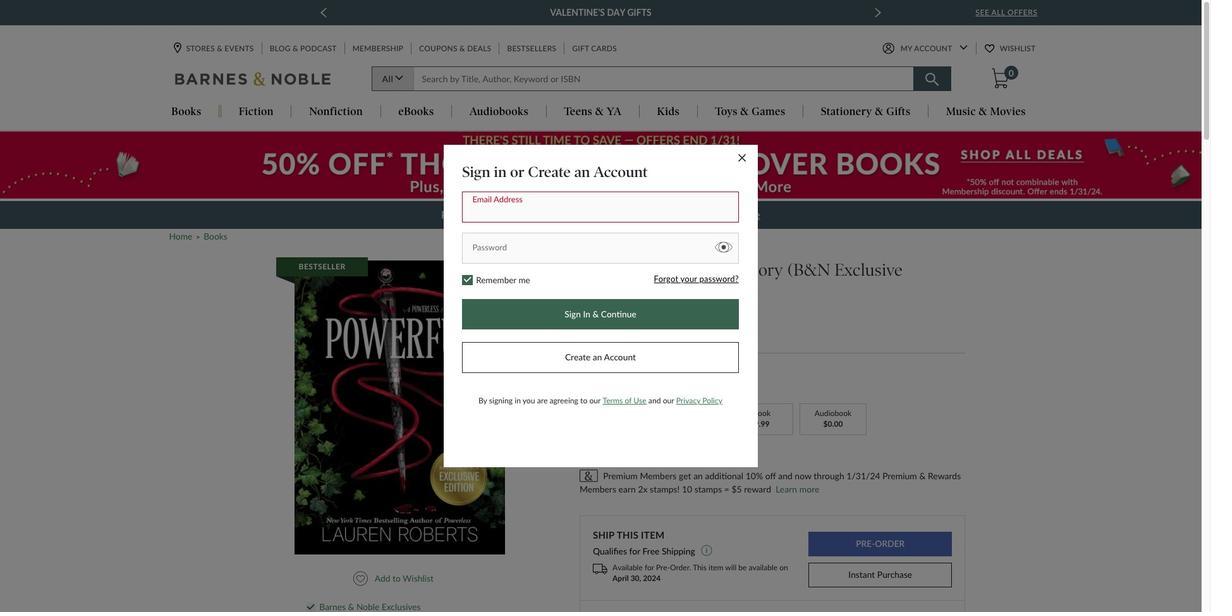 Task type: vqa. For each thing, say whether or not it's contained in the screenshot.
the top (B&N
yes



Task type: describe. For each thing, give the bounding box(es) containing it.
next slide / item image
[[875, 8, 881, 18]]

exclusive inside powerful: a powerless story (b&n exclusive edition) by lauren roberts
[[835, 260, 903, 280]]

teens & ya button
[[547, 105, 639, 119]]

powerless
[[668, 260, 740, 280]]

shipping
[[662, 545, 695, 556]]

ebooks button
[[381, 105, 452, 119]]

ship this item qualifies for free shipping
[[593, 529, 698, 556]]

add
[[375, 573, 390, 584]]

& for stationery
[[875, 105, 884, 118]]

learn
[[776, 484, 797, 495]]

none submit inside $13.49 'main content'
[[809, 532, 953, 556]]

premium for premium members get 10% off and earn rewards find out more
[[441, 209, 484, 221]]

write a review
[[679, 328, 740, 338]]

hardcover for hardcover
[[669, 409, 704, 418]]

item
[[641, 529, 665, 541]]

30,
[[631, 573, 641, 583]]

10% inside premium members get an additional 10% off and now through 1/31/24 premium & rewards members earn 2x stamps! 10 stamps = $5 reward
[[746, 471, 763, 481]]

toys
[[715, 105, 738, 118]]

valentine's day gifts link
[[550, 5, 652, 20]]

bestseller
[[299, 262, 346, 271]]

bestseller link
[[276, 257, 505, 554]]

ebook
[[749, 409, 771, 418]]

audiobook
[[815, 409, 852, 418]]

reward
[[744, 484, 771, 495]]

ship
[[593, 529, 615, 541]]

instant purchase button
[[809, 563, 953, 587]]

april
[[613, 573, 629, 583]]

toys & games button
[[698, 105, 803, 119]]

=
[[724, 484, 730, 495]]

& for stores
[[217, 44, 223, 53]]

1 horizontal spatial members
[[580, 484, 616, 495]]

0 vertical spatial 10%
[[554, 209, 575, 221]]

gifts for valentine's day gifts
[[627, 7, 652, 18]]

a
[[703, 328, 709, 338]]

will
[[725, 563, 737, 572]]

fiction
[[239, 105, 274, 118]]

lauren roberts link
[[591, 306, 650, 317]]

get
[[679, 471, 691, 481]]

books inside button
[[171, 105, 201, 118]]

coupons
[[419, 44, 458, 53]]

10
[[682, 484, 692, 495]]

search image
[[926, 73, 939, 86]]

toys & games
[[715, 105, 786, 118]]

stationery & gifts
[[821, 105, 911, 118]]

membership
[[353, 44, 403, 53]]

through
[[814, 471, 845, 481]]

audiobook $0.00
[[815, 409, 852, 429]]

order.
[[670, 563, 691, 572]]

instant purchase
[[849, 569, 912, 580]]

for inside ship this item qualifies for free shipping
[[629, 545, 640, 556]]

podcast
[[300, 44, 337, 53]]

free
[[643, 545, 660, 556]]

home link
[[169, 231, 192, 242]]

deals
[[467, 44, 492, 53]]

premium members get an additional 10% off and now through 1/31/24 premium & rewards members earn 2x stamps! 10 stamps = $5 reward
[[580, 471, 961, 495]]

0 horizontal spatial rewards
[[642, 209, 682, 221]]

ebooks
[[398, 105, 434, 118]]

books link
[[204, 231, 227, 242]]

available
[[749, 563, 778, 572]]

valentine's day gifts
[[550, 7, 652, 18]]

edition) inside hardcover (b&n exclusive edition)
[[677, 363, 703, 372]]

coupons & deals link
[[418, 43, 493, 55]]

offers
[[1008, 8, 1038, 17]]

cards
[[591, 44, 617, 53]]

more
[[800, 484, 820, 495]]

this
[[693, 563, 707, 572]]

review
[[711, 328, 740, 338]]

blog & podcast
[[270, 44, 337, 53]]

by
[[580, 306, 589, 317]]

music & movies
[[946, 105, 1026, 118]]

1 horizontal spatial wishlist
[[1000, 44, 1036, 53]]

& for music
[[979, 105, 988, 118]]

teens
[[564, 105, 593, 118]]

audiobooks
[[470, 105, 529, 118]]

premium for premium members get an additional 10% off and now through 1/31/24 premium & rewards members earn 2x stamps! 10 stamps = $5 reward
[[603, 471, 638, 481]]

powerful: a powerless story (b&n exclusive edition) by lauren roberts
[[580, 260, 903, 317]]

bestsellers
[[507, 44, 557, 53]]

books button
[[154, 105, 219, 119]]

be
[[739, 563, 747, 572]]

previous slide / item image
[[320, 8, 327, 18]]

2x
[[638, 484, 648, 495]]

rewards inside premium members get an additional 10% off and now through 1/31/24 premium & rewards members earn 2x stamps! 10 stamps = $5 reward
[[928, 471, 961, 481]]

learn more link
[[776, 483, 820, 497]]

add to wishlist link
[[353, 571, 439, 586]]

2024
[[643, 573, 661, 583]]

check image
[[307, 605, 315, 610]]

hardcover for hardcover (b&n exclusive edition)
[[580, 362, 621, 372]]

see all offers
[[976, 8, 1038, 17]]

$9.99
[[750, 419, 770, 429]]

nonfiction
[[309, 105, 363, 118]]

see
[[976, 8, 990, 17]]

hardcover (b&n exclusive edition)
[[580, 362, 703, 372]]

exclusive inside hardcover (b&n exclusive edition)
[[644, 363, 675, 372]]

pre-
[[656, 563, 670, 572]]



Task type: locate. For each thing, give the bounding box(es) containing it.
edition) inside powerful: a powerless story (b&n exclusive edition) by lauren roberts
[[580, 281, 638, 301]]

0 horizontal spatial and
[[597, 209, 614, 221]]

1 vertical spatial (b&n
[[624, 363, 642, 372]]

(b&n inside hardcover (b&n exclusive edition)
[[624, 363, 642, 372]]

$14.99
[[641, 383, 669, 394]]

0 horizontal spatial hardcover
[[580, 362, 621, 372]]

stores
[[186, 44, 215, 53]]

1 vertical spatial wishlist
[[403, 573, 434, 584]]

1 vertical spatial gifts
[[887, 105, 911, 118]]

kids
[[657, 105, 680, 118]]

1 horizontal spatial 10%
[[746, 471, 763, 481]]

stamps!
[[650, 484, 680, 495]]

(b&n inside powerful: a powerless story (b&n exclusive edition) by lauren roberts
[[788, 260, 830, 280]]

bestsellers link
[[506, 43, 558, 55]]

additional
[[705, 471, 744, 481]]

1 vertical spatial members
[[640, 471, 677, 481]]

hardcover up $13.49
[[580, 362, 621, 372]]

10% up reward
[[746, 471, 763, 481]]

all
[[992, 8, 1006, 17]]

games
[[752, 105, 786, 118]]

1 vertical spatial hardcover
[[669, 409, 704, 418]]

0 horizontal spatial for
[[629, 545, 640, 556]]

music & movies button
[[929, 105, 1044, 119]]

audiobooks button
[[452, 105, 546, 119]]

add to wishlist
[[375, 573, 434, 584]]

members for get
[[640, 471, 677, 481]]

and
[[597, 209, 614, 221], [778, 471, 793, 481]]

edition)
[[580, 281, 638, 301], [677, 363, 703, 372]]

& for teens
[[595, 105, 604, 118]]

gifts inside stationery & gifts button
[[887, 105, 911, 118]]

1 vertical spatial books
[[204, 231, 227, 242]]

& for toys
[[741, 105, 749, 118]]

books inside $13.49 'main content'
[[204, 231, 227, 242]]

stores & events link
[[174, 43, 255, 55]]

0 vertical spatial exclusive
[[835, 260, 903, 280]]

& right music
[[979, 105, 988, 118]]

1 horizontal spatial books
[[204, 231, 227, 242]]

ya
[[607, 105, 622, 118]]

wishlist right to
[[403, 573, 434, 584]]

and inside premium members get an additional 10% off and now through 1/31/24 premium & rewards members earn 2x stamps! 10 stamps = $5 reward
[[778, 471, 793, 481]]

available
[[613, 563, 643, 572]]

& right stores
[[217, 44, 223, 53]]

0 vertical spatial members
[[487, 209, 531, 221]]

1 vertical spatial and
[[778, 471, 793, 481]]

0 vertical spatial hardcover
[[580, 362, 621, 372]]

now
[[795, 471, 812, 481]]

for inside the available for pre-order. this item will be available on april 30, 2024
[[645, 563, 654, 572]]

& left ya
[[595, 105, 604, 118]]

see all offers link
[[976, 8, 1038, 17]]

0 horizontal spatial books
[[171, 105, 201, 118]]

gift
[[572, 44, 589, 53]]

gifts for stationery & gifts
[[887, 105, 911, 118]]

& for blog
[[293, 44, 298, 53]]

powerful: a powerless story (b&n exclusive edition) image
[[295, 260, 505, 554]]

& right "1/31/24"
[[920, 471, 926, 481]]

stores & events
[[186, 44, 254, 53]]

0 vertical spatial for
[[629, 545, 640, 556]]

2 horizontal spatial members
[[640, 471, 677, 481]]

0 horizontal spatial exclusive
[[644, 363, 675, 372]]

& inside button
[[875, 105, 884, 118]]

(b&n right story
[[788, 260, 830, 280]]

logo image
[[175, 72, 332, 89]]

edition) up lauren
[[580, 281, 638, 301]]

an
[[694, 471, 703, 481]]

& left deals
[[460, 44, 465, 53]]

powerful:
[[580, 260, 648, 280]]

1 horizontal spatial and
[[778, 471, 793, 481]]

wishlist inside $13.49 'main content'
[[403, 573, 434, 584]]

a
[[652, 260, 664, 280]]

1 horizontal spatial premium
[[603, 471, 638, 481]]

item
[[709, 563, 724, 572]]

and right the off
[[597, 209, 614, 221]]

members up stamps!
[[640, 471, 677, 481]]

& right toys
[[741, 105, 749, 118]]

qualifies
[[593, 545, 627, 556]]

0 horizontal spatial wishlist
[[403, 573, 434, 584]]

& right stationery at top
[[875, 105, 884, 118]]

music
[[946, 105, 976, 118]]

1 horizontal spatial (b&n
[[788, 260, 830, 280]]

write
[[679, 328, 701, 338]]

& inside "button"
[[595, 105, 604, 118]]

$5
[[732, 484, 742, 495]]

stationery
[[821, 105, 872, 118]]

events
[[225, 44, 254, 53]]

1 horizontal spatial for
[[645, 563, 654, 572]]

0 horizontal spatial edition)
[[580, 281, 638, 301]]

gifts right "day"
[[627, 7, 652, 18]]

learn more
[[776, 484, 820, 495]]

gifts inside valentine's day gifts link
[[627, 7, 652, 18]]

0 vertical spatial books
[[171, 105, 201, 118]]

$13.49 $14.99
[[580, 375, 669, 396]]

wishlist down the offers
[[1000, 44, 1036, 53]]

for up 2024
[[645, 563, 654, 572]]

wishlist link
[[985, 43, 1037, 55]]

0 vertical spatial rewards
[[642, 209, 682, 221]]

& right blog
[[293, 44, 298, 53]]

0 horizontal spatial (b&n
[[624, 363, 642, 372]]

ebook $9.99
[[749, 409, 771, 429]]

coupons & deals
[[419, 44, 492, 53]]

books
[[171, 105, 201, 118], [204, 231, 227, 242]]

roberts
[[620, 306, 650, 317]]

valentine's
[[550, 7, 605, 18]]

1 vertical spatial rewards
[[928, 471, 961, 481]]

movies
[[991, 105, 1026, 118]]

and up the learn
[[778, 471, 793, 481]]

out
[[714, 209, 732, 221]]

10% left the off
[[554, 209, 575, 221]]

available for pre-order. this item will be available on april 30, 2024
[[613, 563, 788, 583]]

purchase
[[878, 569, 912, 580]]

gift cards
[[572, 44, 617, 53]]

$13.49 main content
[[0, 131, 1202, 612]]

0 vertical spatial gifts
[[627, 7, 652, 18]]

premium members get 10% off and earn rewards find out more
[[441, 209, 761, 221]]

premium
[[441, 209, 484, 221], [603, 471, 638, 481], [883, 471, 917, 481]]

gifts
[[627, 7, 652, 18], [887, 105, 911, 118]]

members left earn
[[580, 484, 616, 495]]

blog & podcast link
[[269, 43, 338, 55]]

story
[[745, 260, 783, 280]]

for
[[629, 545, 640, 556], [645, 563, 654, 572]]

0 vertical spatial (b&n
[[788, 260, 830, 280]]

hardcover down save 10%
[[669, 409, 704, 418]]

membership link
[[351, 43, 405, 55]]

earn
[[619, 484, 636, 495]]

1 horizontal spatial rewards
[[928, 471, 961, 481]]

edition) up save 10%
[[677, 363, 703, 372]]

off
[[578, 209, 594, 221]]

members left get
[[487, 209, 531, 221]]

kids button
[[640, 105, 697, 119]]

find
[[690, 209, 711, 221]]

nonfiction button
[[292, 105, 380, 119]]

0 vertical spatial and
[[597, 209, 614, 221]]

0 vertical spatial wishlist
[[1000, 44, 1036, 53]]

blog
[[270, 44, 291, 53]]

members for get
[[487, 209, 531, 221]]

save 10%
[[679, 383, 717, 394]]

this
[[617, 529, 639, 541]]

1/31/24
[[847, 471, 881, 481]]

for left "free" on the bottom right
[[629, 545, 640, 556]]

2 horizontal spatial premium
[[883, 471, 917, 481]]

0 horizontal spatial gifts
[[627, 7, 652, 18]]

earn
[[617, 209, 639, 221]]

stamps
[[695, 484, 722, 495]]

None field
[[414, 67, 914, 91]]

get
[[534, 209, 551, 221]]

$13.49
[[580, 375, 635, 396]]

lauren
[[591, 306, 618, 317]]

& inside 'link'
[[460, 44, 465, 53]]

1 horizontal spatial hardcover
[[669, 409, 704, 418]]

0 horizontal spatial 10%
[[554, 209, 575, 221]]

1 vertical spatial 10%
[[746, 471, 763, 481]]

1 horizontal spatial edition)
[[677, 363, 703, 372]]

instant
[[849, 569, 875, 580]]

0 horizontal spatial members
[[487, 209, 531, 221]]

& inside premium members get an additional 10% off and now through 1/31/24 premium & rewards members earn 2x stamps! 10 stamps = $5 reward
[[920, 471, 926, 481]]

gifts right stationery at top
[[887, 105, 911, 118]]

0 horizontal spatial premium
[[441, 209, 484, 221]]

50% off thousans of hardcover books, plus, save on toys, games, boxed calendars and more image
[[0, 132, 1202, 199]]

1 horizontal spatial gifts
[[887, 105, 911, 118]]

off
[[766, 471, 776, 481]]

10%
[[554, 209, 575, 221], [746, 471, 763, 481]]

2 vertical spatial members
[[580, 484, 616, 495]]

None submit
[[809, 532, 953, 556]]

1 vertical spatial exclusive
[[644, 363, 675, 372]]

0 vertical spatial edition)
[[580, 281, 638, 301]]

& for coupons
[[460, 44, 465, 53]]

1 vertical spatial for
[[645, 563, 654, 572]]

$0.00
[[824, 419, 843, 429]]

1 horizontal spatial exclusive
[[835, 260, 903, 280]]

(b&n up $13.49 $14.99
[[624, 363, 642, 372]]

1 vertical spatial edition)
[[677, 363, 703, 372]]



